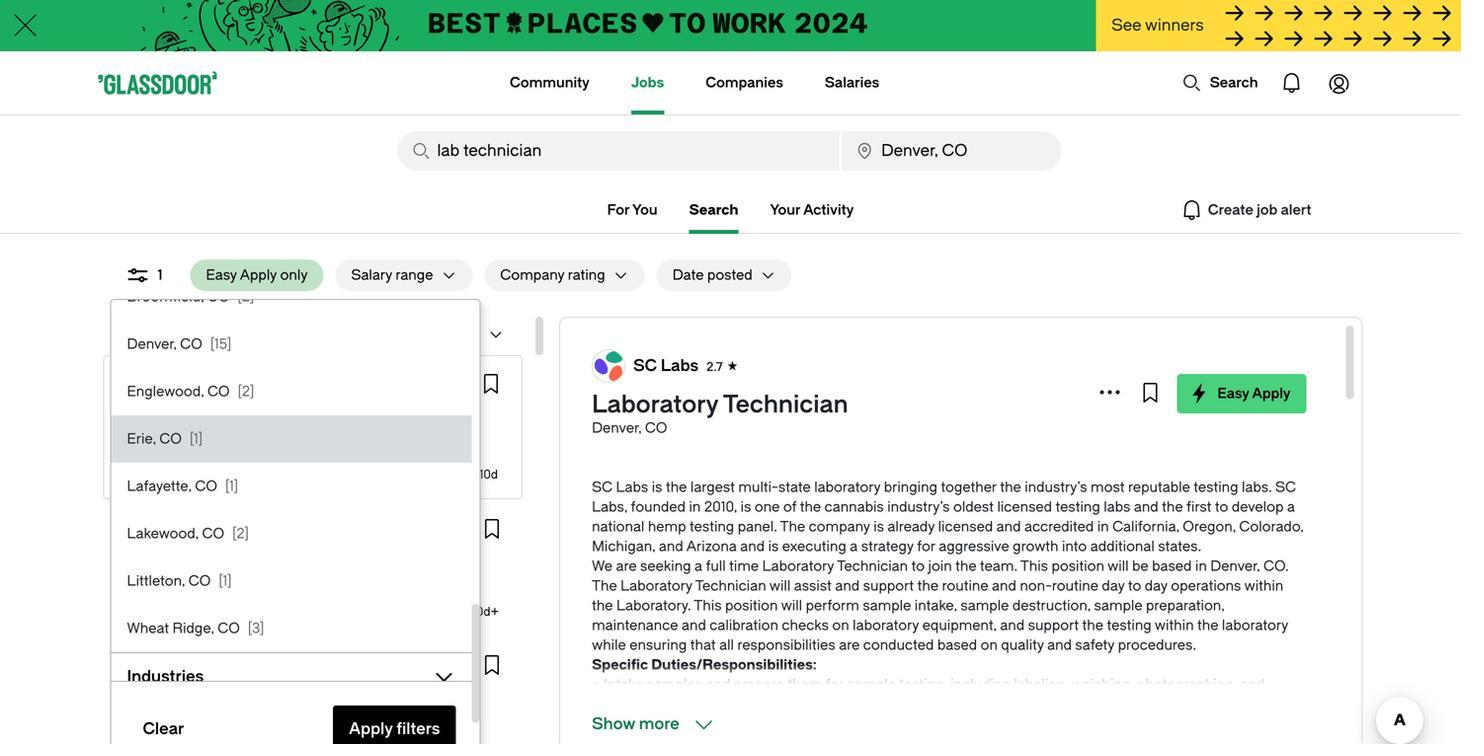 Task type: locate. For each thing, give the bounding box(es) containing it.
support down strategy
[[863, 578, 914, 595]]

0 vertical spatial easy
[[206, 267, 237, 284]]

[1] for erie, co [1]
[[190, 431, 203, 448]]

search link
[[689, 199, 739, 222]]

industry's
[[1025, 480, 1087, 496], [887, 499, 950, 516]]

0 horizontal spatial easy apply
[[136, 469, 187, 481]]

sample up conducted at bottom
[[863, 598, 911, 615]]

sc labs logo image
[[593, 351, 625, 382], [121, 373, 143, 395]]

0 vertical spatial labs
[[661, 357, 699, 375]]

1 vertical spatial a
[[850, 539, 858, 555]]

michigan,
[[592, 539, 655, 555]]

origins laboratory inc.
[[119, 655, 247, 669]]

2.7 inside jobs list element
[[208, 377, 224, 391]]

1 horizontal spatial sc labs
[[633, 357, 699, 375]]

will up checks
[[781, 598, 802, 615]]

on left quality
[[981, 638, 998, 654]]

equipment,
[[922, 618, 997, 634]]

2 none field from the left
[[842, 131, 1062, 171]]

date posted button
[[657, 260, 753, 291]]

easy apply
[[1218, 386, 1291, 402], [136, 469, 187, 481]]

0 vertical spatial search
[[1210, 75, 1258, 91]]

broomfield, inside broomfield, co $50k - $70k (employer est.)
[[119, 566, 185, 580]]

0 horizontal spatial sc labs logo image
[[121, 373, 143, 395]]

1 vertical spatial will
[[770, 578, 791, 595]]

2.7 up laboratory technician denver, co at bottom
[[707, 361, 723, 374]]

(employer inside the denver, co $19.00 - $20.00 per hour (employer est.)
[[261, 449, 318, 462]]

wheat ridge, co [3]
[[127, 621, 264, 637]]

0 vertical spatial (employer
[[261, 449, 318, 462]]

testing up arizona
[[690, 519, 734, 536]]

[1] right the $70k
[[219, 574, 232, 590]]

destruction,
[[1013, 598, 1091, 615]]

laboratory up conducted at bottom
[[853, 618, 919, 634]]

1 none field from the left
[[398, 131, 840, 171]]

1 horizontal spatial (employer
[[261, 449, 318, 462]]

lottie animation container image
[[431, 51, 511, 113], [431, 51, 511, 113], [1182, 73, 1202, 93]]

0 vertical spatial apply
[[240, 267, 277, 284]]

samples
[[647, 677, 703, 694], [664, 697, 719, 713]]

apply down $20.00
[[160, 469, 187, 481]]

0 vertical spatial broomfield,
[[127, 289, 204, 305]]

for you link
[[607, 199, 658, 222]]

denver, up $19.00
[[120, 429, 163, 443]]

laboratory inside jobs list element
[[163, 655, 224, 669]]

this up that
[[694, 598, 722, 615]]

industry's up the accredited on the right bottom of the page
[[1025, 480, 1087, 496]]

[2] up the denver, co $19.00 - $20.00 per hour (employer est.)
[[238, 384, 254, 400]]

co for lafayette, co [1]
[[195, 479, 217, 495]]

for
[[917, 539, 935, 555], [826, 677, 844, 694]]

broomfield, down 1
[[127, 289, 204, 305]]

co for broomfield, co $50k - $70k (employer est.)
[[188, 566, 207, 580]]

for right them
[[826, 677, 844, 694]]

co
[[207, 289, 230, 305], [337, 327, 359, 343], [180, 336, 202, 353], [207, 384, 230, 400], [645, 420, 667, 437], [166, 429, 185, 443], [159, 431, 182, 448], [195, 479, 217, 495], [202, 526, 224, 542], [188, 566, 207, 580], [188, 574, 211, 590], [218, 621, 240, 637]]

[2] for englewood, co [2]
[[238, 384, 254, 400]]

technician inside laboratory technician denver, co
[[723, 391, 848, 419]]

1 vertical spatial this
[[694, 598, 722, 615]]

day down the additional
[[1102, 578, 1125, 595]]

2 vertical spatial [1]
[[219, 574, 232, 590]]

date
[[673, 267, 704, 284]]

into
[[1062, 539, 1087, 555]]

0 vertical spatial technician
[[723, 391, 848, 419]]

labs up laboratory technician denver, co at bottom
[[661, 357, 699, 375]]

1 vertical spatial to
[[912, 559, 925, 575]]

labs up labs,
[[616, 480, 648, 496]]

2 vertical spatial labs
[[616, 480, 648, 496]]

0 horizontal spatial none field
[[398, 131, 840, 171]]

●
[[592, 677, 600, 694]]

licensed
[[997, 499, 1052, 516], [938, 519, 993, 536]]

sc right labs. at the bottom right of page
[[1276, 480, 1296, 496]]

2 vertical spatial technician
[[695, 578, 766, 595]]

the down we
[[592, 578, 617, 595]]

based
[[1152, 559, 1192, 575], [937, 638, 977, 654]]

and
[[1134, 499, 1159, 516], [175, 519, 196, 533], [997, 519, 1021, 536], [659, 539, 683, 555], [740, 539, 765, 555], [835, 578, 860, 595], [992, 578, 1017, 595], [682, 618, 706, 634], [1000, 618, 1025, 634], [1047, 638, 1072, 654], [706, 677, 730, 694], [1240, 677, 1265, 694]]

easy
[[206, 267, 237, 284], [1218, 386, 1249, 402], [136, 469, 158, 481]]

broomfield, up $50k
[[119, 566, 185, 580]]

0 horizontal spatial apply
[[160, 469, 187, 481]]

0 horizontal spatial easy
[[136, 469, 158, 481]]

a up colorado,
[[1287, 499, 1295, 516]]

1 day from the left
[[1102, 578, 1125, 595]]

1 vertical spatial (employer
[[191, 586, 248, 600]]

search down see winners link
[[1210, 75, 1258, 91]]

2 horizontal spatial labs
[[661, 357, 699, 375]]

for up join
[[917, 539, 935, 555]]

denver, inside the denver, co $19.00 - $20.00 per hour (employer est.)
[[120, 429, 163, 443]]

- inside broomfield, co $50k - $70k (employer est.)
[[151, 586, 157, 600]]

[1] up $20.00
[[190, 431, 203, 448]]

1 vertical spatial support
[[1028, 618, 1079, 634]]

0 vertical spatial are
[[616, 559, 637, 575]]

broomfield,
[[127, 289, 204, 305], [119, 566, 185, 580]]

co for denver, co $19.00 - $20.00 per hour (employer est.)
[[166, 429, 185, 443]]

to left join
[[912, 559, 925, 575]]

[1] for lafayette, co [1]
[[225, 479, 238, 495]]

jobs
[[238, 327, 265, 343]]

1 horizontal spatial apply
[[240, 267, 277, 284]]

0 horizontal spatial routine
[[942, 578, 989, 595]]

additional
[[1090, 539, 1155, 555]]

1 vertical spatial search
[[689, 202, 739, 218]]

the down of
[[780, 519, 805, 536]]

(employer right hour
[[261, 449, 318, 462]]

sc inside jobs list element
[[152, 377, 169, 391]]

are down perform
[[839, 638, 860, 654]]

$50k
[[119, 586, 148, 600]]

testing,
[[899, 677, 947, 694]]

salary range
[[351, 267, 433, 284]]

0 vertical spatial industry's
[[1025, 480, 1087, 496]]

your activity link
[[770, 199, 854, 222]]

1 horizontal spatial licensed
[[997, 499, 1052, 516]]

search inside button
[[1210, 75, 1258, 91]]

sc
[[633, 357, 657, 375], [152, 377, 169, 391], [592, 480, 613, 496], [1276, 480, 1296, 496]]

sc labs logo image down rating
[[593, 351, 625, 382]]

1 vertical spatial sc labs
[[152, 377, 200, 391]]

est.)
[[321, 449, 344, 462], [251, 586, 274, 600]]

for you
[[607, 202, 658, 218]]

most
[[1091, 480, 1125, 496]]

1 horizontal spatial this
[[1020, 559, 1048, 575]]

0 vertical spatial easy apply
[[1218, 386, 1291, 402]]

[2] for lakewood, co [2]
[[232, 526, 249, 542]]

within down preparation,
[[1155, 618, 1194, 634]]

this
[[1020, 559, 1048, 575], [694, 598, 722, 615]]

reputable
[[1128, 480, 1190, 496]]

lottie animation container image
[[1268, 59, 1316, 107], [1268, 59, 1316, 107], [1316, 59, 1363, 107], [1316, 59, 1363, 107], [1182, 73, 1202, 93]]

[1] for littleton, co [1]
[[219, 574, 232, 590]]

jobs list element
[[102, 355, 524, 745]]

industries
[[127, 668, 204, 687]]

0 vertical spatial est.)
[[321, 449, 344, 462]]

technician up state on the right bottom of page
[[723, 391, 848, 419]]

- down erie, co [1]
[[158, 449, 164, 462]]

a down the company
[[850, 539, 858, 555]]

licensed up the accredited on the right bottom of the page
[[997, 499, 1052, 516]]

est.) right hour
[[321, 449, 344, 462]]

[2] down the easy apply only
[[238, 289, 254, 305]]

0 vertical spatial [1]
[[190, 431, 203, 448]]

1 horizontal spatial are
[[839, 638, 860, 654]]

0 vertical spatial 2.7
[[707, 361, 723, 374]]

be
[[1132, 559, 1149, 575]]

easy apply up labs. at the bottom right of page
[[1218, 386, 1291, 402]]

0 vertical spatial sc labs
[[633, 357, 699, 375]]

the up intake,
[[917, 578, 939, 595]]

1 horizontal spatial a
[[850, 539, 858, 555]]

0 horizontal spatial within
[[1155, 618, 1194, 634]]

1 horizontal spatial industry's
[[1025, 480, 1087, 496]]

[2]
[[238, 289, 254, 305], [238, 384, 254, 400], [232, 526, 249, 542]]

will down the additional
[[1108, 559, 1129, 575]]

including
[[951, 677, 1011, 694]]

in
[[269, 327, 280, 343], [689, 499, 701, 516], [1097, 519, 1109, 536], [1195, 559, 1207, 575]]

easy up broomfield, co [2]
[[206, 267, 237, 284]]

you
[[632, 202, 658, 218]]

and inside jobs list element
[[175, 519, 196, 533]]

in left 2010,
[[689, 499, 701, 516]]

sc labs inside jobs list element
[[152, 377, 200, 391]]

position up calibration
[[725, 598, 778, 615]]

apply inside jobs list element
[[160, 469, 187, 481]]

1 horizontal spatial sc labs logo image
[[593, 351, 625, 382]]

will left assist
[[770, 578, 791, 595]]

specific
[[592, 658, 648, 674]]

routine up destruction,
[[1052, 578, 1099, 595]]

$45k
[[119, 722, 147, 736]]

1 vertical spatial [2]
[[238, 384, 254, 400]]

0 horizontal spatial on
[[832, 618, 849, 634]]

2 horizontal spatial easy
[[1218, 386, 1249, 402]]

est.) up [3] in the left of the page
[[251, 586, 274, 600]]

None field
[[398, 131, 840, 171], [842, 131, 1062, 171]]

1 horizontal spatial to
[[1128, 578, 1141, 595]]

co inside the denver, co $19.00 - $20.00 per hour (employer est.)
[[166, 429, 185, 443]]

and down team.
[[992, 578, 1017, 595]]

0 horizontal spatial industry's
[[887, 499, 950, 516]]

labs down "denver, co [15]"
[[172, 377, 200, 391]]

based down equipment,
[[937, 638, 977, 654]]

1 horizontal spatial based
[[1152, 559, 1192, 575]]

labs,
[[592, 499, 627, 516]]

intake
[[604, 677, 643, 694]]

in down labs
[[1097, 519, 1109, 536]]

[15]
[[210, 336, 232, 353]]

maintenance
[[592, 618, 678, 634]]

2.7
[[707, 361, 723, 374], [208, 377, 224, 391]]

0 horizontal spatial are
[[616, 559, 637, 575]]

easy apply down $19.00
[[136, 469, 187, 481]]

company rating
[[500, 267, 605, 284]]

companies
[[706, 75, 783, 91]]

sc labs down "denver, co [15]"
[[152, 377, 200, 391]]

[1] down hour
[[225, 479, 238, 495]]

to down be
[[1128, 578, 1141, 595]]

sc up labs,
[[592, 480, 613, 496]]

on down perform
[[832, 618, 849, 634]]

2 vertical spatial a
[[695, 559, 703, 575]]

1 vertical spatial licensed
[[938, 519, 993, 536]]

1 routine from the left
[[942, 578, 989, 595]]

is
[[652, 480, 662, 496], [741, 499, 751, 516], [874, 519, 884, 536], [768, 539, 779, 555]]

1 vertical spatial [1]
[[225, 479, 238, 495]]

1 horizontal spatial est.)
[[321, 449, 344, 462]]

[2] up broomfield, co $50k - $70k (employer est.)
[[232, 526, 249, 542]]

1 horizontal spatial easy apply
[[1218, 386, 1291, 402]]

based down states.
[[1152, 559, 1192, 575]]

0 horizontal spatial sc labs
[[152, 377, 200, 391]]

measurement
[[199, 519, 278, 533]]

of
[[783, 499, 797, 516]]

0 vertical spatial for
[[917, 539, 935, 555]]

apply up labs. at the bottom right of page
[[1252, 386, 1291, 402]]

and right test
[[175, 519, 196, 533]]

- right $45k on the left
[[150, 722, 156, 736]]

erie,
[[127, 431, 156, 448]]

routine down join
[[942, 578, 989, 595]]

origins
[[119, 655, 160, 669]]

1 horizontal spatial routine
[[1052, 578, 1099, 595]]

1 horizontal spatial none field
[[842, 131, 1062, 171]]

calibration
[[710, 618, 778, 634]]

laboratory technician denver, co
[[592, 391, 848, 437]]

0 horizontal spatial a
[[695, 559, 703, 575]]

sc up laboratory technician denver, co at bottom
[[633, 357, 657, 375]]

1 vertical spatial 2.7
[[208, 377, 224, 391]]

0 horizontal spatial for
[[826, 677, 844, 694]]

1 vertical spatial apply
[[1252, 386, 1291, 402]]

1 horizontal spatial search
[[1210, 75, 1258, 91]]

- inside the denver, co $19.00 - $20.00 per hour (employer est.)
[[158, 449, 164, 462]]

co inside laboratory technician denver, co
[[645, 420, 667, 437]]

2 day from the left
[[1145, 578, 1168, 595]]

growth
[[1013, 539, 1059, 555]]

together
[[941, 480, 997, 496]]

easy apply inside button
[[1218, 386, 1291, 402]]

none field "search keyword"
[[398, 131, 840, 171]]

ensuring
[[630, 638, 687, 654]]

states.
[[1158, 539, 1202, 555]]

1 vertical spatial est.)
[[251, 586, 274, 600]]

easy down $19.00
[[136, 469, 158, 481]]

labeling,
[[1014, 677, 1068, 694]]

company rating button
[[485, 260, 605, 291]]

- for $20.00
[[158, 449, 164, 462]]

sc labs logo image down "37"
[[121, 373, 143, 395]]

the down reputable
[[1162, 499, 1183, 516]]

est.) inside the denver, co $19.00 - $20.00 per hour (employer est.)
[[321, 449, 344, 462]]

1 horizontal spatial labs
[[616, 480, 648, 496]]

2.7 down [15]
[[208, 377, 224, 391]]

-
[[158, 449, 164, 462], [151, 586, 157, 600], [150, 722, 156, 736]]

salaries link
[[825, 51, 880, 115]]

a left full
[[695, 559, 703, 575]]

are down michigan,
[[616, 559, 637, 575]]

posted
[[707, 267, 753, 284]]

sc labs
[[633, 357, 699, 375], [152, 377, 200, 391]]

broomfield, inside cities "list box"
[[127, 289, 204, 305]]

0 vertical spatial -
[[158, 449, 164, 462]]

colorado,
[[1239, 519, 1304, 536]]

this down growth
[[1020, 559, 1048, 575]]

see
[[1112, 16, 1142, 35]]

lafayette, co [1]
[[127, 479, 238, 495]]

support down destruction,
[[1028, 618, 1079, 634]]

1 vertical spatial -
[[151, 586, 157, 600]]

2 horizontal spatial a
[[1287, 499, 1295, 516]]

1 horizontal spatial on
[[981, 638, 998, 654]]

and right photographing, at the right
[[1240, 677, 1265, 694]]

2 horizontal spatial apply
[[1252, 386, 1291, 402]]

2 vertical spatial apply
[[160, 469, 187, 481]]

(employer up wheat ridge, co [3]
[[191, 586, 248, 600]]

0 vertical spatial [2]
[[238, 289, 254, 305]]

technician down "time"
[[695, 578, 766, 595]]

lottie animation container image inside search button
[[1182, 73, 1202, 93]]

and up the california,
[[1134, 499, 1159, 516]]

co inside broomfield, co $50k - $70k (employer est.)
[[188, 566, 207, 580]]

within down the co.
[[1245, 578, 1284, 595]]

companies link
[[706, 51, 783, 115]]

$20.00
[[167, 449, 205, 462]]

1 vertical spatial position
[[725, 598, 778, 615]]

(employer inside broomfield, co $50k - $70k (employer est.)
[[191, 586, 248, 600]]

0 horizontal spatial search
[[689, 202, 739, 218]]

0 vertical spatial samples
[[647, 677, 703, 694]]

2 vertical spatial [2]
[[232, 526, 249, 542]]

30d+
[[469, 606, 499, 619]]

and left safety
[[1047, 638, 1072, 654]]

rating
[[568, 267, 605, 284]]

0 horizontal spatial est.)
[[251, 586, 274, 600]]

denver, up englewood,
[[127, 336, 177, 353]]

apply inside button
[[1252, 386, 1291, 402]]

[1]
[[190, 431, 203, 448], [225, 479, 238, 495], [219, 574, 232, 590]]

2 vertical spatial easy
[[136, 469, 158, 481]]

and up quality
[[1000, 618, 1025, 634]]

are
[[616, 559, 637, 575], [839, 638, 860, 654]]

to right first
[[1215, 499, 1228, 516]]

0 vertical spatial based
[[1152, 559, 1192, 575]]

easy inside button
[[1218, 386, 1249, 402]]

apply left only
[[240, 267, 277, 284]]

your activity
[[770, 202, 854, 218]]

is up strategy
[[874, 519, 884, 536]]

1 button
[[110, 260, 178, 291]]

preparation,
[[1146, 598, 1225, 615]]

sc down "denver, co [15]"
[[152, 377, 169, 391]]

est.) inside broomfield, co $50k - $70k (employer est.)
[[251, 586, 274, 600]]

1 horizontal spatial day
[[1145, 578, 1168, 595]]

show more button
[[592, 713, 715, 737]]

1 horizontal spatial 2.7
[[707, 361, 723, 374]]

testing up procedures.
[[1107, 618, 1152, 634]]

0 vertical spatial to
[[1215, 499, 1228, 516]]

- for $70k
[[151, 586, 157, 600]]

2 vertical spatial -
[[150, 722, 156, 736]]

0 horizontal spatial this
[[694, 598, 722, 615]]

denver, up labs,
[[592, 420, 642, 437]]



Task type: vqa. For each thing, say whether or not it's contained in the screenshot.
co for Broomfield, CO [2]
yes



Task type: describe. For each thing, give the bounding box(es) containing it.
the up safety
[[1082, 618, 1104, 634]]

1 horizontal spatial within
[[1245, 578, 1284, 595]]

0 vertical spatial the
[[780, 519, 805, 536]]

executing
[[782, 539, 847, 555]]

is up founded
[[652, 480, 662, 496]]

0 vertical spatial support
[[863, 578, 914, 595]]

1 vertical spatial for
[[826, 677, 844, 694]]

aggressive
[[939, 539, 1009, 555]]

1 vertical spatial within
[[1155, 618, 1194, 634]]

national
[[592, 519, 645, 536]]

non-
[[1020, 578, 1052, 595]]

lab
[[137, 327, 162, 343]]

jobs
[[631, 75, 664, 91]]

1 vertical spatial samples
[[664, 697, 719, 713]]

hemp
[[648, 519, 686, 536]]

broomfield, for broomfield, co [2]
[[127, 289, 204, 305]]

denver, co $19.00 - $20.00 per hour (employer est.)
[[120, 429, 344, 462]]

the up maintenance
[[592, 598, 613, 615]]

sc labs logo image inside jobs list element
[[121, 373, 143, 395]]

one
[[755, 499, 780, 516]]

in right jobs
[[269, 327, 280, 343]]

0 horizontal spatial licensed
[[938, 519, 993, 536]]

0 vertical spatial a
[[1287, 499, 1295, 516]]

littleton,
[[127, 574, 185, 590]]

the down preparation,
[[1197, 618, 1219, 634]]

largest
[[690, 480, 735, 496]]

hour
[[229, 449, 258, 462]]

sample down be
[[1094, 598, 1143, 615]]

the right of
[[800, 499, 821, 516]]

oldest
[[953, 499, 994, 516]]

arizona
[[686, 539, 737, 555]]

seeking
[[640, 559, 691, 575]]

and down hemp
[[659, 539, 683, 555]]

co for erie, co [1]
[[159, 431, 182, 448]]

strategy
[[861, 539, 914, 555]]

and up growth
[[997, 519, 1021, 536]]

sample up equipment,
[[961, 598, 1009, 615]]

more
[[639, 716, 680, 734]]

technician
[[166, 327, 234, 343]]

that
[[690, 638, 716, 654]]

and up perform
[[835, 578, 860, 595]]

industries button
[[111, 662, 424, 694]]

and up that
[[682, 618, 706, 634]]

2 vertical spatial will
[[781, 598, 802, 615]]

co for broomfield, co [2]
[[207, 289, 230, 305]]

co for littleton, co [1]
[[188, 574, 211, 590]]

duties/responsibilities:
[[651, 658, 817, 674]]

time
[[729, 559, 759, 575]]

all
[[719, 638, 734, 654]]

0 horizontal spatial to
[[912, 559, 925, 575]]

co for lakewood, co [2]
[[202, 526, 224, 542]]

quality
[[1001, 638, 1044, 654]]

labs inside jobs list element
[[172, 377, 200, 391]]

organizing
[[592, 697, 660, 713]]

laboratory inside laboratory technician denver, co
[[592, 391, 718, 419]]

safety
[[1075, 638, 1115, 654]]

[3]
[[248, 621, 264, 637]]

none field the search location
[[842, 131, 1062, 171]]

in up 'operations'
[[1195, 559, 1207, 575]]

cannabis
[[825, 499, 884, 516]]

denver, co [15]
[[127, 336, 232, 353]]

easy inside button
[[206, 267, 237, 284]]

lottie animation container image inside search button
[[1182, 73, 1202, 93]]

1 horizontal spatial for
[[917, 539, 935, 555]]

Search location field
[[842, 131, 1062, 171]]

denver, right jobs
[[284, 327, 334, 343]]

panel.
[[738, 519, 777, 536]]

multi-
[[738, 480, 778, 496]]

2 horizontal spatial to
[[1215, 499, 1228, 516]]

1 vertical spatial industry's
[[887, 499, 950, 516]]

Search keyword field
[[398, 131, 840, 171]]

the down aggressive
[[956, 559, 977, 575]]

denver, inside laboratory technician denver, co
[[592, 420, 642, 437]]

state
[[778, 480, 811, 496]]

is left one
[[741, 499, 751, 516]]

2 routine from the left
[[1052, 578, 1099, 595]]

37 lab technician jobs in denver, co
[[118, 327, 359, 343]]

easy apply only button
[[190, 260, 324, 291]]

winners
[[1145, 16, 1204, 35]]

assist
[[794, 578, 832, 595]]

testing up the accredited on the right bottom of the page
[[1056, 499, 1100, 516]]

while
[[592, 638, 626, 654]]

1 vertical spatial are
[[839, 638, 860, 654]]

easy apply inside jobs list element
[[136, 469, 187, 481]]

labs.
[[1242, 480, 1272, 496]]

[2] for broomfield, co [2]
[[238, 289, 254, 305]]

0 vertical spatial licensed
[[997, 499, 1052, 516]]

broomfield, for broomfield, co $50k - $70k (employer est.)
[[119, 566, 185, 580]]

co for denver, co [15]
[[180, 336, 202, 353]]

intake,
[[915, 598, 957, 615]]

denver, inside sc labs is the largest multi-state laboratory bringing together the industry's most reputable testing labs. sc labs, founded in 2010, is one of the cannabis industry's oldest licensed testing labs and the first to develop a national hemp testing panel. the company is already licensed and accredited in california, oregon, colorado, michigan, and arizona and is executing a strategy for aggressive growth into additional states. we are seeking a full time laboratory technician to join the team. this position will be based in denver, co. the laboratory technician will assist and support the routine and non-routine day to day operations within the laboratory. this position will perform sample intake, sample destruction, sample preparation, maintenance and calibration checks on laboratory equipment, and support the testing within the laboratory while ensuring that all responsibilities are conducted based on quality and safety procedures. specific duties/responsibilities: ● intake samples and prepare them for sample testing, including labeling, weighing, photographing, and organizing samples
[[1211, 559, 1260, 575]]

and down duties/responsibilities:
[[706, 677, 730, 694]]

0 horizontal spatial based
[[937, 638, 977, 654]]

show more
[[592, 716, 680, 734]]

1 vertical spatial technician
[[837, 559, 908, 575]]

0 vertical spatial will
[[1108, 559, 1129, 575]]

testing up first
[[1194, 480, 1238, 496]]

prepare
[[734, 677, 784, 694]]

laboratory down the co.
[[1222, 618, 1288, 634]]

per
[[208, 449, 226, 462]]

apply inside button
[[240, 267, 277, 284]]

broomfield, co $50k - $70k (employer est.)
[[119, 566, 274, 600]]

the up founded
[[666, 480, 687, 496]]

$65k
[[159, 722, 188, 736]]

lakewood,
[[127, 526, 199, 542]]

1 horizontal spatial position
[[1052, 559, 1105, 575]]

and down panel.
[[740, 539, 765, 555]]

your
[[770, 202, 801, 218]]

only
[[280, 267, 308, 284]]

salaries
[[825, 75, 880, 91]]

0 horizontal spatial position
[[725, 598, 778, 615]]

develop
[[1232, 499, 1284, 516]]

them
[[788, 677, 822, 694]]

team.
[[980, 559, 1018, 575]]

operations
[[1171, 578, 1241, 595]]

see winners link
[[1096, 0, 1461, 53]]

bhd
[[119, 519, 146, 533]]

1 vertical spatial the
[[592, 578, 617, 595]]

sample down conducted at bottom
[[848, 677, 896, 694]]

labs
[[1104, 499, 1131, 516]]

is down panel.
[[768, 539, 779, 555]]

we
[[592, 559, 613, 575]]

salary
[[351, 267, 392, 284]]

labs inside sc labs is the largest multi-state laboratory bringing together the industry's most reputable testing labs. sc labs, founded in 2010, is one of the cannabis industry's oldest licensed testing labs and the first to develop a national hemp testing panel. the company is already licensed and accredited in california, oregon, colorado, michigan, and arizona and is executing a strategy for aggressive growth into additional states. we are seeking a full time laboratory technician to join the team. this position will be based in denver, co. the laboratory technician will assist and support the routine and non-routine day to day operations within the laboratory. this position will perform sample intake, sample destruction, sample preparation, maintenance and calibration checks on laboratory equipment, and support the testing within the laboratory while ensuring that all responsibilities are conducted based on quality and safety procedures. specific duties/responsibilities: ● intake samples and prepare them for sample testing, including labeling, weighing, photographing, and organizing samples
[[616, 480, 648, 496]]

responsibilities
[[737, 638, 836, 654]]

37
[[118, 327, 134, 343]]

denver, inside cities "list box"
[[127, 336, 177, 353]]

0 vertical spatial on
[[832, 618, 849, 634]]

cities list box
[[111, 131, 472, 653]]

easy apply button
[[1177, 374, 1307, 414]]

broomfield, co [2]
[[127, 289, 254, 305]]

salary range button
[[335, 260, 433, 291]]

laboratory up cannabis
[[814, 480, 881, 496]]

photographing,
[[1137, 677, 1237, 694]]

easy inside jobs list element
[[136, 469, 158, 481]]

date posted
[[673, 267, 753, 284]]

activity
[[803, 202, 854, 218]]

show
[[592, 716, 635, 734]]

$70k
[[159, 586, 188, 600]]

already
[[888, 519, 935, 536]]

co.
[[1264, 559, 1289, 575]]

2 vertical spatial to
[[1128, 578, 1141, 595]]

1 horizontal spatial support
[[1028, 618, 1079, 634]]

lakewood, co [2]
[[127, 526, 249, 542]]

co for englewood, co [2]
[[207, 384, 230, 400]]

$19.00
[[120, 449, 155, 462]]

0 vertical spatial this
[[1020, 559, 1048, 575]]

the right 'together'
[[1000, 480, 1021, 496]]

founded
[[631, 499, 686, 516]]



